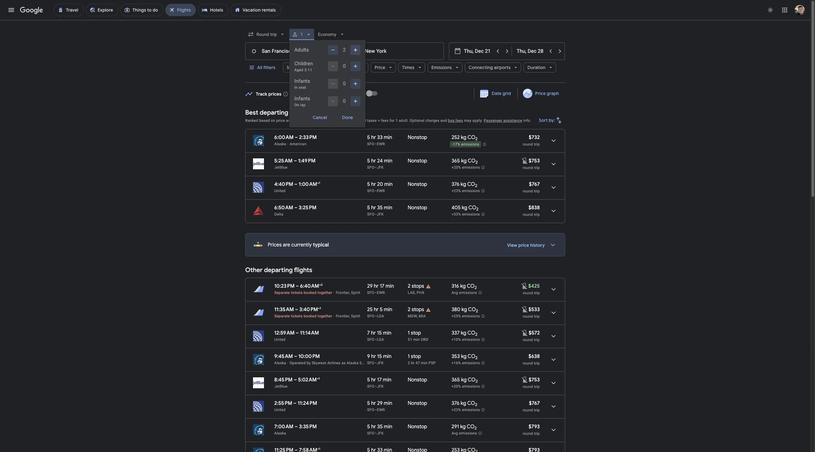 Task type: locate. For each thing, give the bounding box(es) containing it.
365 for 5 hr 24 min
[[452, 158, 460, 164]]

co for 3:40 pm
[[468, 306, 476, 313]]

round down $425 text field
[[523, 291, 533, 295]]

cancel
[[313, 115, 327, 120]]

8 round from the top
[[523, 361, 533, 366]]

0 vertical spatial 17
[[380, 283, 384, 289]]

0 vertical spatial 15
[[377, 330, 382, 336]]

17 inside 29 hr 17 min sfo – ewr
[[380, 283, 384, 289]]

4 nonstop from the top
[[408, 205, 427, 211]]

1 nonstop flight. element from the top
[[408, 134, 427, 142]]

2 inside the 252 kg co 2
[[475, 136, 478, 142]]

1 vertical spatial 365 kg co 2
[[452, 377, 478, 384]]

1 vertical spatial avg
[[452, 431, 458, 436]]

tickets
[[291, 291, 303, 295], [291, 314, 303, 318]]

732 US dollars text field
[[529, 134, 540, 141]]

separate tickets booked together. this trip includes tickets from multiple airlines. missed connections may be protected by kiwi.com.. element
[[274, 291, 332, 295], [274, 314, 332, 318]]

365 down 17%
[[452, 158, 460, 164]]

5 inside 5 hr 24 min sfo – jfk
[[367, 158, 370, 164]]

0 vertical spatial 5 hr 35 min sfo – jfk
[[367, 205, 392, 216]]

min inside 5 hr 33 min sfo – ewr
[[384, 134, 392, 141]]

alaska right the as
[[347, 361, 359, 365]]

4:40 pm
[[274, 181, 293, 187]]

29
[[367, 283, 373, 289], [377, 400, 383, 406]]

0 vertical spatial +20% emissions
[[452, 165, 480, 170]]

3 trip from the top
[[534, 189, 540, 193]]

+23% emissions for 5 hr 29 min
[[452, 408, 480, 412]]

2 booked from the top
[[304, 314, 317, 318]]

1 35 from the top
[[377, 205, 383, 211]]

hr left 33
[[371, 134, 376, 141]]

0
[[343, 63, 346, 69], [343, 81, 346, 87], [343, 98, 346, 104]]

avg for 291
[[452, 431, 458, 436]]

Arrival time: 7:58 AM on  Friday, December 22. text field
[[299, 447, 320, 452]]

total duration 5 hr 35 min. element
[[367, 205, 408, 212], [367, 424, 408, 431]]

– down total duration 5 hr 20 min. element at the top of page
[[374, 189, 377, 193]]

1 vertical spatial prices
[[268, 242, 282, 248]]

17 for 29
[[380, 283, 384, 289]]

2 separate tickets booked together. this trip includes tickets from multiple airlines. missed connections may be protected by kiwi.com.. element from the top
[[274, 314, 332, 318]]

$767
[[529, 181, 540, 187], [529, 400, 540, 406]]

nonstop flight. element
[[408, 134, 427, 142], [408, 158, 427, 165], [408, 181, 427, 188], [408, 205, 427, 212], [408, 377, 427, 384], [408, 400, 427, 407], [408, 424, 427, 431], [408, 447, 427, 452]]

Departure time: 6:50 AM. text field
[[274, 205, 293, 211]]

number of passengers dialog
[[289, 40, 366, 127]]

0 vertical spatial $753
[[529, 158, 540, 164]]

1 stop flight. element for 9 hr 15 min
[[408, 353, 421, 361]]

25
[[367, 306, 373, 313]]

2 stops flight. element for 29 hr 17 min
[[408, 283, 424, 290]]

2 spirit from the top
[[351, 314, 360, 318]]

1 horizontal spatial  image
[[334, 314, 335, 318]]

3 round trip from the top
[[523, 314, 540, 319]]

tickets down leaves san francisco international airport at 11:35 am on thursday, december 21 and arrives at laguardia airport at 3:40 pm on friday, december 22. element
[[291, 314, 303, 318]]

ewr inside 5 hr 33 min sfo – ewr
[[377, 142, 385, 146]]

1 365 kg co 2 from the top
[[452, 158, 478, 165]]

5
[[367, 134, 370, 141], [367, 158, 370, 164], [367, 181, 370, 187], [367, 205, 370, 211], [380, 306, 383, 313], [367, 377, 370, 383], [367, 400, 370, 406], [367, 424, 370, 430]]

376 kg co 2 up the 291 kg co 2 on the bottom of page
[[452, 400, 477, 407]]

connecting
[[469, 65, 493, 70]]

charges
[[425, 118, 439, 123]]

2 nonstop from the top
[[408, 158, 427, 164]]

1 vertical spatial 17
[[377, 377, 382, 383]]

min
[[384, 134, 392, 141], [384, 158, 392, 164], [384, 181, 393, 187], [384, 205, 392, 211], [386, 283, 394, 289], [384, 306, 392, 313], [383, 330, 391, 336], [413, 337, 420, 342], [383, 353, 392, 360], [421, 361, 428, 365], [383, 377, 391, 383], [384, 400, 392, 406], [384, 424, 392, 430]]

trip inside the $838 round trip
[[534, 212, 540, 217]]

0 vertical spatial infants
[[294, 78, 310, 84]]

2 separate from the top
[[274, 314, 290, 318]]

1 frontier, from the top
[[336, 291, 350, 295]]

sfo for 6:40 am
[[367, 291, 374, 295]]

kg for 3:25 pm
[[462, 205, 467, 211]]

duration button
[[524, 60, 556, 75]]

0 vertical spatial frontier, spirit
[[336, 291, 360, 295]]

0 vertical spatial 376
[[452, 181, 459, 187]]

2 avg emissions from the top
[[452, 431, 477, 436]]

round trip down 753 us dollars text field
[[523, 385, 540, 389]]

8 trip from the top
[[534, 361, 540, 366]]

0 left "bags"
[[343, 63, 346, 69]]

0 vertical spatial +23%
[[452, 189, 461, 193]]

0 horizontal spatial and
[[286, 118, 293, 123]]

kg for 1:00 am
[[461, 181, 466, 187]]

ewr down total duration 5 hr 29 min. element
[[377, 408, 385, 412]]

co inside the 405 kg co 2
[[468, 205, 476, 211]]

0 vertical spatial +23% emissions
[[452, 189, 480, 193]]

0 horizontal spatial prices
[[268, 242, 282, 248]]

365 kg co 2 down -17% emissions
[[452, 158, 478, 165]]

1 round from the top
[[523, 142, 533, 147]]

by:
[[549, 117, 555, 123]]

1 vertical spatial stops
[[412, 306, 424, 313]]

trip down $732 text field
[[534, 142, 540, 147]]

6 nonstop flight. element from the top
[[408, 400, 427, 407]]

2 inside 316 kg co 2
[[475, 285, 477, 290]]

2 together from the top
[[318, 314, 332, 318]]

0 vertical spatial avg emissions
[[452, 291, 477, 295]]

and down best departing flights
[[286, 118, 293, 123]]

4 jfk from the top
[[377, 384, 384, 389]]

+33%
[[452, 212, 461, 217]]

nonstop for 1:00 am
[[408, 181, 427, 187]]

1 vertical spatial separate tickets booked together
[[274, 314, 332, 318]]

11 trip from the top
[[534, 431, 540, 436]]

trip down $793 text box
[[534, 431, 540, 436]]

alaska down departure time: 7:00 am. text box
[[274, 431, 286, 435]]

0 vertical spatial separate
[[274, 291, 290, 295]]

2 right 316
[[475, 285, 477, 290]]

co inside 316 kg co 2
[[467, 283, 475, 289]]

sort
[[539, 117, 548, 123]]

emissions for 6:40 am
[[459, 291, 477, 295]]

None search field
[[245, 27, 565, 127]]

1 vertical spatial infants
[[294, 96, 310, 102]]

2 jetblue from the top
[[274, 384, 288, 389]]

2 frontier, from the top
[[336, 314, 350, 318]]

2 376 from the top
[[452, 400, 459, 406]]

flight details. leaves san francisco international airport at 4:40 pm on thursday, december 21 and arrives at newark liberty international airport at 1:00 am on friday, december 22. image
[[546, 180, 561, 195]]

required
[[352, 118, 366, 123]]

nonstop flight. element for 3:25 pm
[[408, 205, 427, 212]]

$753 left flight details. leaves san francisco international airport at 5:25 am on thursday, december 21 and arrives at john f. kennedy international airport at 1:49 pm on thursday, december 21. image
[[529, 158, 540, 164]]

0 horizontal spatial 29
[[367, 283, 373, 289]]

+ 1
[[317, 447, 320, 451]]

total duration 5 hr 17 min. element
[[367, 377, 408, 384]]

5 nonstop from the top
[[408, 377, 427, 383]]

2 vertical spatial 0
[[343, 98, 346, 104]]

0 vertical spatial 2 stops flight. element
[[408, 283, 424, 290]]

5 right 25
[[380, 306, 383, 313]]

emissions down 316 kg co 2 at the right bottom of page
[[459, 291, 477, 295]]

flights down on
[[290, 109, 308, 117]]

337 kg co 2
[[452, 330, 477, 337]]

1 total duration 5 hr 35 min. element from the top
[[367, 205, 408, 212]]

tickets down leaves san francisco international airport at 10:23 pm on thursday, december 21 and arrives at newark liberty international airport at 6:40 am on saturday, december 23. element on the bottom of the page
[[291, 291, 303, 295]]

total duration 5 hr 29 min. element
[[367, 400, 408, 407]]

sfo inside 5 hr 29 min sfo – ewr
[[367, 408, 374, 412]]

seat
[[299, 85, 306, 90]]

layover (1 of 1) is a 51 min layover at o'hare international airport in chicago. element
[[408, 337, 448, 342]]

co down -17% emissions
[[468, 158, 476, 164]]

sfo for 3:40 pm
[[367, 314, 374, 318]]

jfk down total duration 9 hr 15 min. element
[[377, 361, 384, 365]]

1 stop flight. element up "47"
[[408, 353, 421, 361]]

co up +16% emissions
[[468, 353, 475, 360]]

airlines inside popup button
[[315, 65, 331, 70]]

 image
[[334, 291, 335, 295], [287, 361, 288, 365]]

0 vertical spatial $767
[[529, 181, 540, 187]]

7 sfo from the top
[[367, 337, 374, 342]]

5 inside 5 hr 29 min sfo – ewr
[[367, 400, 370, 406]]

2 total duration 5 hr 33 min. element from the top
[[367, 447, 408, 452]]

ranked based on price and convenience
[[245, 118, 315, 123]]

booked for 6:40 am
[[304, 291, 317, 295]]

, inside layover (1 of 2) is a 9 hr 10 min overnight layover at harry reid international airport in las vegas. layover (2 of 2) is a 12 hr 17 min layover at phoenix sky harbor international airport in phoenix. element
[[415, 291, 416, 295]]

+ for 6:40 am
[[319, 283, 321, 287]]

793 US dollars text field
[[529, 447, 540, 452]]

17 for 5
[[377, 377, 382, 383]]

 image for 9:45 am – 10:00 pm
[[287, 361, 288, 365]]

– down total duration 25 hr 5 min. element
[[374, 314, 377, 318]]

7
[[367, 330, 370, 336]]

5 hr 24 min sfo – jfk
[[367, 158, 392, 170]]

0 vertical spatial 0
[[343, 63, 346, 69]]

1 stop 2 hr 47 min psp
[[408, 353, 436, 365]]

emissions down +16% emissions
[[462, 384, 480, 389]]

5 hr 33 min sfo – ewr
[[367, 134, 392, 146]]

co inside the 291 kg co 2
[[467, 424, 475, 430]]

2 up +10% emissions
[[475, 332, 477, 337]]

jfk for 3:35 pm
[[377, 431, 384, 435]]

29 hr 17 min sfo – ewr
[[367, 283, 394, 295]]

1 ewr from the top
[[377, 142, 385, 146]]

0 vertical spatial tickets
[[291, 291, 303, 295]]

0 vertical spatial spirit
[[351, 291, 360, 295]]

9 sfo from the top
[[367, 384, 374, 389]]

co for 1:00 am
[[467, 181, 475, 187]]

hr for 6:40 am
[[374, 283, 379, 289]]

+16%
[[452, 361, 461, 365]]

3:35 pm
[[299, 424, 317, 430]]

+20%
[[452, 165, 461, 170], [452, 384, 461, 389]]

1 vertical spatial +23% emissions
[[452, 408, 480, 412]]

767 US dollars text field
[[529, 181, 540, 187], [529, 400, 540, 406]]

35 down 5 hr 20 min sfo – ewr
[[377, 205, 383, 211]]

$838
[[528, 205, 540, 211]]

0 vertical spatial 376 kg co 2
[[452, 181, 477, 188]]

airlines button
[[311, 62, 341, 72]]

None field
[[245, 29, 288, 40], [316, 29, 348, 40], [245, 29, 288, 40], [316, 29, 348, 40]]

– inside 5 hr 29 min sfo – ewr
[[374, 408, 377, 412]]

lga inside 7 hr 15 min sfo – lga
[[377, 337, 384, 342]]

11 round from the top
[[523, 431, 533, 436]]

0 vertical spatial together
[[318, 291, 332, 295]]

2 total duration 5 hr 35 min. element from the top
[[367, 424, 408, 431]]

15 inside 7 hr 15 min sfo – lga
[[377, 330, 382, 336]]

1 horizontal spatial 29
[[377, 400, 383, 406]]

hr up total duration 25 hr 5 min. element
[[374, 283, 379, 289]]

2 +20% emissions from the top
[[452, 384, 480, 389]]

1 vertical spatial $767
[[529, 400, 540, 406]]

365
[[452, 158, 460, 164], [452, 377, 460, 383]]

stop for 9 hr 15 min
[[411, 353, 421, 360]]

+23% up 291
[[452, 408, 461, 412]]

767 us dollars text field left flight details. leaves san francisco international airport at 4:40 pm on thursday, december 21 and arrives at newark liberty international airport at 1:00 am on friday, december 22. image
[[529, 181, 540, 187]]

2 sfo from the top
[[367, 165, 374, 170]]

1 365 from the top
[[452, 158, 460, 164]]

2 inside 353 kg co 2
[[475, 355, 478, 361]]

1 stop flight. element
[[408, 330, 421, 337], [408, 353, 421, 361]]

emissions down -17% emissions
[[462, 165, 480, 170]]

3 0 from the top
[[343, 98, 346, 104]]

flight details. leaves san francisco international airport at 10:23 pm on thursday, december 21 and arrives at newark liberty international airport at 6:40 am on saturday, december 23. image
[[546, 282, 561, 297]]

0 vertical spatial separate tickets booked together. this trip includes tickets from multiple airlines. missed connections may be protected by kiwi.com.. element
[[274, 291, 332, 295]]

total duration 7 hr 15 min. element
[[367, 330, 408, 337]]

1 vertical spatial 15
[[377, 353, 382, 360]]

best departing flights
[[245, 109, 308, 117]]

1 jfk from the top
[[377, 165, 384, 170]]

8 sfo from the top
[[367, 361, 374, 365]]

– left 1:00 am
[[294, 181, 297, 187]]

+33% emissions
[[452, 212, 480, 217]]

1 horizontal spatial prices
[[326, 118, 337, 123]]

0 vertical spatial 35
[[377, 205, 383, 211]]

0 vertical spatial frontier,
[[336, 291, 350, 295]]

leaves san francisco international airport at 11:35 am on thursday, december 21 and arrives at laguardia airport at 3:40 pm on friday, december 22. element
[[274, 306, 321, 313]]

together down arrival time: 3:40 pm on  friday, december 22. "text field"
[[318, 314, 332, 318]]

together for 3:40 pm
[[318, 314, 332, 318]]

2 +23% emissions from the top
[[452, 408, 480, 412]]

2 $767 from the top
[[529, 400, 540, 406]]

fees left the for
[[381, 118, 389, 123]]

2 2 stops from the top
[[408, 306, 424, 313]]

1 vertical spatial 376
[[452, 400, 459, 406]]

layover (1 of 2) is a 2 hr 22 min layover at chicago midway international airport in chicago. layover (2 of 2) is a 12 hr 25 min overnight layover at miami international airport in miami. element
[[408, 314, 448, 319]]

6 nonstop from the top
[[408, 400, 427, 406]]

min inside 5 hr 29 min sfo – ewr
[[384, 400, 392, 406]]

stop inside 1 stop 51 min ord
[[411, 330, 421, 336]]

1 vertical spatial lga
[[377, 337, 384, 342]]

learn more about tracked prices image
[[283, 91, 288, 97]]

2 376 kg co 2 from the top
[[452, 400, 477, 407]]

co inside 353 kg co 2
[[468, 353, 475, 360]]

3:40 pm
[[299, 306, 318, 313]]

1 vertical spatial booked
[[304, 314, 317, 318]]

0 vertical spatial avg
[[452, 291, 458, 295]]

2 jfk from the top
[[377, 212, 384, 216]]

kg inside 380 kg co 2
[[461, 306, 467, 313]]

1 avg from the top
[[452, 291, 458, 295]]

kg inside the 405 kg co 2
[[462, 205, 467, 211]]

None text field
[[346, 42, 444, 60]]

leaves san francisco international airport at 7:00 am on thursday, december 21 and arrives at john f. kennedy international airport at 3:35 pm on thursday, december 21. element
[[274, 424, 317, 430]]

2 inside number of passengers dialog
[[343, 47, 346, 53]]

1 inside 4:40 pm – 1:00 am + 1
[[319, 181, 320, 185]]

9
[[367, 353, 370, 360]]

Arrival time: 10:00 PM. text field
[[298, 353, 320, 360]]

, inside layover (1 of 2) is a 2 hr 22 min layover at chicago midway international airport in chicago. layover (2 of 2) is a 12 hr 25 min overnight layover at miami international airport in miami. element
[[417, 314, 418, 318]]

ranked
[[245, 118, 258, 123]]

connecting airports button
[[465, 60, 521, 75]]

flight details. leaves san francisco international airport at 7:00 am on thursday, december 21 and arrives at john f. kennedy international airport at 3:35 pm on thursday, december 21. image
[[546, 422, 561, 437]]

co up the 291 kg co 2 on the bottom of page
[[467, 400, 475, 406]]

1 infants from the top
[[294, 78, 310, 84]]

2 1 stop flight. element from the top
[[408, 353, 421, 361]]

572 US dollars text field
[[529, 330, 540, 336]]

+ inside 11:35 am – 3:40 pm + 1
[[318, 306, 320, 310]]

1 vertical spatial separate tickets booked together. this trip includes tickets from multiple airlines. missed connections may be protected by kiwi.com.. element
[[274, 314, 332, 318]]

Departure text field
[[464, 43, 493, 60]]

emissions for 11:14 am
[[462, 337, 480, 342]]

0 vertical spatial $767 round trip
[[523, 181, 540, 193]]

Arrival time: 5:02 AM on  Friday, December 22. text field
[[298, 376, 320, 383]]

avg emissions for 316
[[452, 291, 477, 295]]

1 stops from the top
[[412, 283, 424, 289]]

hr inside 5 hr 24 min sfo – jfk
[[371, 158, 376, 164]]

1 vertical spatial frontier, spirit
[[336, 314, 360, 318]]

1 vertical spatial frontier,
[[336, 314, 350, 318]]

5 left 33
[[367, 134, 370, 141]]

0 vertical spatial stop
[[411, 330, 421, 336]]

track
[[256, 91, 267, 97]]

leaves san francisco international airport at 12:59 am on thursday, december 21 and arrives at laguardia airport at 11:14 am on thursday, december 21. element
[[274, 330, 319, 336]]

lga for 15
[[377, 337, 384, 342]]

stop up 51
[[411, 330, 421, 336]]

– inside 4:40 pm – 1:00 am + 1
[[294, 181, 297, 187]]

nonstop flight. element for 1:00 am
[[408, 181, 427, 188]]

2 up +16% emissions
[[475, 355, 478, 361]]

1 lga from the top
[[377, 314, 384, 318]]

Arrival time: 3:25 PM. text field
[[299, 205, 316, 211]]

sfo down 5 hr 20 min sfo – ewr
[[367, 212, 374, 216]]

trip down $425 text field
[[534, 291, 540, 295]]

frontier, spirit
[[336, 291, 360, 295], [336, 314, 360, 318]]

sfo inside 5 hr 20 min sfo – ewr
[[367, 189, 374, 193]]

stop inside 1 stop 2 hr 47 min psp
[[411, 353, 421, 360]]

3 ewr from the top
[[377, 291, 385, 295]]

nonstop flight. element for 3:35 pm
[[408, 424, 427, 431]]

kg down -17% emissions
[[461, 158, 467, 164]]

+20% emissions
[[452, 165, 480, 170], [452, 384, 480, 389]]

kg for 11:14 am
[[461, 330, 466, 336]]

+
[[378, 118, 380, 123], [317, 181, 319, 185], [319, 283, 321, 287], [318, 306, 320, 310], [317, 376, 318, 381], [317, 447, 319, 451]]

5 round from the top
[[523, 291, 533, 295]]

0 horizontal spatial  image
[[287, 361, 288, 365]]

learn more about ranking image
[[317, 118, 322, 123]]

1 booked from the top
[[304, 291, 317, 295]]

1 together from the top
[[318, 291, 332, 295]]

2 round trip from the top
[[523, 291, 540, 295]]

1 $753 from the top
[[529, 158, 540, 164]]

1 round trip from the top
[[523, 166, 540, 170]]

+ for 5:02 am
[[317, 376, 318, 381]]

0 vertical spatial booked
[[304, 291, 317, 295]]

ewr inside 5 hr 20 min sfo – ewr
[[377, 189, 385, 193]]

hr for 5:02 am
[[371, 377, 376, 383]]

2 stops flight. element up mdw , mia
[[408, 306, 424, 314]]

co for 3:25 pm
[[468, 205, 476, 211]]

sfo inside 29 hr 17 min sfo – ewr
[[367, 291, 374, 295]]

1 vertical spatial $767 round trip
[[523, 400, 540, 412]]

none search field containing adults
[[245, 27, 565, 127]]

7:00 am
[[274, 424, 293, 430]]

5 hr 35 min sfo – jfk for 3:25 pm
[[367, 205, 392, 216]]

291 kg co 2
[[452, 424, 477, 431]]

1 vertical spatial +23%
[[452, 408, 461, 412]]

1 jetblue from the top
[[274, 165, 288, 170]]

0 vertical spatial prices
[[326, 118, 337, 123]]

$767 left flight details. leaves san francisco international airport at 2:55 pm on thursday, december 21 and arrives at newark liberty international airport at 11:24 pm on thursday, december 21. image
[[529, 400, 540, 406]]

prices are currently typical
[[268, 242, 329, 248]]

0 vertical spatial total duration 5 hr 33 min. element
[[367, 134, 408, 142]]

2 stops up las , phx
[[408, 283, 424, 289]]

alaska inside 7:00 am – 3:35 pm alaska
[[274, 431, 286, 435]]

5 hr 35 min sfo – jfk for 3:35 pm
[[367, 424, 392, 435]]

5 for 11:24 pm
[[367, 400, 370, 406]]

min inside 7 hr 15 min sfo – lga
[[383, 330, 391, 336]]

1 vertical spatial 2 stops
[[408, 306, 424, 313]]

1 vertical spatial +20% emissions
[[452, 384, 480, 389]]

– left 3:25 pm
[[294, 205, 297, 211]]

min inside 9 hr 15 min sfo – jfk
[[383, 353, 392, 360]]

20
[[377, 181, 383, 187]]

24
[[377, 158, 383, 164]]

kg for 6:40 am
[[460, 283, 466, 289]]

5 for 3:25 pm
[[367, 205, 370, 211]]

jfk down 5 hr 29 min sfo – ewr
[[377, 431, 384, 435]]

2 ewr from the top
[[377, 189, 385, 193]]

hr inside 29 hr 17 min sfo – ewr
[[374, 283, 379, 289]]

1 5 hr 35 min sfo – jfk from the top
[[367, 205, 392, 216]]

sfo inside 25 hr 5 min sfo – lga
[[367, 314, 374, 318]]

1 vertical spatial 35
[[377, 424, 383, 430]]

405
[[452, 205, 461, 211]]

0 vertical spatial separate tickets booked together
[[274, 291, 332, 295]]

may
[[464, 118, 471, 123]]

2 down -17% emissions
[[476, 160, 478, 165]]

15 right 7
[[377, 330, 382, 336]]

min inside 25 hr 5 min sfo – lga
[[384, 306, 392, 313]]

2 stop from the top
[[411, 353, 421, 360]]

1 nonstop from the top
[[408, 134, 427, 141]]

2 lga from the top
[[377, 337, 384, 342]]

2 infants from the top
[[294, 96, 310, 102]]

10:00 pm
[[298, 353, 320, 360]]

1 2 stops flight. element from the top
[[408, 283, 424, 290]]

2 up +33% emissions
[[476, 207, 478, 212]]

0 vertical spatial 1 stop flight. element
[[408, 330, 421, 337]]

sfo inside 5 hr 24 min sfo – jfk
[[367, 165, 374, 170]]

0 vertical spatial ,
[[415, 291, 416, 295]]

3 nonstop flight. element from the top
[[408, 181, 427, 188]]

kg inside the 291 kg co 2
[[460, 424, 466, 430]]

0 vertical spatial 365 kg co 2
[[452, 158, 478, 165]]

kg right 316
[[460, 283, 466, 289]]

1 0 from the top
[[343, 63, 346, 69]]

Departure time: 8:45 PM. text field
[[274, 377, 293, 383]]

+23% emissions up the 405 kg co 2
[[452, 189, 480, 193]]

kg for 11:24 pm
[[461, 400, 466, 406]]

emissions
[[461, 142, 479, 147], [462, 165, 480, 170], [462, 189, 480, 193], [462, 212, 480, 217], [459, 291, 477, 295], [462, 314, 480, 318], [462, 337, 480, 342], [462, 361, 480, 365], [462, 384, 480, 389], [462, 408, 480, 412], [459, 431, 477, 436]]

1 vertical spatial stop
[[411, 353, 421, 360]]

lga
[[377, 314, 384, 318], [377, 337, 384, 342]]

1 376 kg co 2 from the top
[[452, 181, 477, 188]]

252 kg co 2
[[452, 134, 478, 142]]

hr for 1:00 am
[[371, 181, 376, 187]]

1 inside 11:35 am – 3:40 pm + 1
[[320, 306, 321, 310]]

1 $767 from the top
[[529, 181, 540, 187]]

change appearance image
[[763, 2, 778, 17]]

round down this price for this flight doesn't include overhead bin access. if you need a carry-on bag, use the bags filter to update prices. icon
[[523, 166, 533, 170]]

1 stop flight. element up 51
[[408, 330, 421, 337]]

767 us dollars text field for 5 hr 29 min
[[529, 400, 540, 406]]

total duration 5 hr 35 min. element down 5 hr 29 min sfo – ewr
[[367, 424, 408, 431]]

5 hr 17 min sfo – jfk
[[367, 377, 391, 389]]

0 for children aged 2-11
[[343, 63, 346, 69]]

0 vertical spatial total duration 5 hr 35 min. element
[[367, 205, 408, 212]]

1 horizontal spatial price
[[535, 91, 546, 96]]

6 trip from the top
[[534, 314, 540, 319]]

sfo inside 7 hr 15 min sfo – lga
[[367, 337, 374, 342]]

353 kg co 2
[[452, 353, 478, 361]]

– inside 25 hr 5 min sfo – lga
[[374, 314, 377, 318]]

co inside 380 kg co 2
[[468, 306, 476, 313]]

35 for 3:35 pm
[[377, 424, 383, 430]]

nonstop for 3:25 pm
[[408, 205, 427, 211]]

total duration 5 hr 33 min. element containing 5 hr 33 min
[[367, 134, 408, 142]]

round down 572 us dollars text field on the bottom
[[523, 338, 533, 342]]

this price for this flight doesn't include overhead bin access. if you need a carry-on bag, use the bags filter to update prices. image
[[521, 157, 529, 164]]

 image for 11:35 am – 3:40 pm + 1
[[334, 314, 335, 318]]

sfo inside 9 hr 15 min sfo – jfk
[[367, 361, 374, 365]]

united down 4:40 pm
[[274, 189, 286, 193]]

Arrival time: 1:49 PM. text field
[[298, 158, 315, 164]]

5 round trip from the top
[[523, 385, 540, 389]]

376 kg co 2 for 5 hr 29 min
[[452, 400, 477, 407]]

united for 12:59 am
[[274, 337, 286, 342]]

2 left "47"
[[408, 361, 410, 365]]

round down 638 us dollars text field
[[523, 361, 533, 366]]

– inside 7 hr 15 min sfo – lga
[[374, 337, 377, 342]]

kg inside 316 kg co 2
[[460, 283, 466, 289]]

view
[[507, 242, 517, 248]]

separate tickets booked together
[[274, 291, 332, 295], [274, 314, 332, 318]]

lga down total duration 7 hr 15 min. element
[[377, 337, 384, 342]]

total duration 5 hr 24 min. element
[[367, 158, 408, 165]]

5 hr 35 min sfo – jfk down 5 hr 29 min sfo – ewr
[[367, 424, 392, 435]]

3 united from the top
[[274, 408, 286, 412]]

12:59 am
[[274, 330, 295, 336]]

1 total duration 5 hr 33 min. element from the top
[[367, 134, 408, 142]]

spirit left 29 hr 17 min sfo – ewr
[[351, 291, 360, 295]]

kg up +25% emissions
[[461, 306, 467, 313]]

sfo for 2:33 pm
[[367, 142, 374, 146]]

this price for this flight doesn't include overhead bin access. if you need a carry-on bag, use the bags filter to update prices. image
[[521, 282, 528, 290], [521, 306, 529, 313], [521, 329, 529, 337], [521, 376, 529, 383]]

hr for 3:35 pm
[[371, 424, 376, 430]]

min down 5 hr 17 min sfo – jfk
[[384, 400, 392, 406]]

353
[[452, 353, 460, 360]]

1 sfo from the top
[[367, 142, 374, 146]]

prices right learn more about ranking image
[[326, 118, 337, 123]]

$767 round trip for 5 hr 29 min
[[523, 400, 540, 412]]

1 fees from the left
[[381, 118, 389, 123]]

fees right bag
[[456, 118, 463, 123]]

flight details. leaves san francisco international airport at 5:25 am on thursday, december 21 and arrives at john f. kennedy international airport at 1:49 pm on thursday, december 21. image
[[546, 157, 561, 172]]

main menu image
[[7, 6, 15, 14]]

avg emissions for 291
[[452, 431, 477, 436]]

11:14 am
[[300, 330, 319, 336]]

min for 3:25 pm
[[384, 205, 392, 211]]

flight details. leaves san francisco international airport at 2:55 pm on thursday, december 21 and arrives at newark liberty international airport at 11:24 pm on thursday, december 21. image
[[546, 399, 561, 414]]

1 vertical spatial jetblue
[[274, 384, 288, 389]]

price inside button
[[535, 91, 546, 96]]

0 for infants on lap
[[343, 98, 346, 104]]

11
[[308, 68, 312, 72]]

co up the 405 kg co 2
[[467, 181, 475, 187]]

ewr for 17
[[377, 291, 385, 295]]

sfo inside 5 hr 17 min sfo – jfk
[[367, 384, 374, 389]]

1 vertical spatial ,
[[417, 314, 418, 318]]

1 vertical spatial together
[[318, 314, 332, 318]]

1 tickets from the top
[[291, 291, 303, 295]]

hr inside 7 hr 15 min sfo – lga
[[371, 330, 376, 336]]

1 vertical spatial separate
[[274, 314, 290, 318]]

0 vertical spatial  image
[[334, 291, 335, 295]]

adults
[[294, 47, 309, 53]]

flight details. leaves san francisco international airport at 11:35 am on thursday, december 21 and arrives at laguardia airport at 3:40 pm on friday, december 22. image
[[546, 305, 561, 320]]

793 US dollars text field
[[529, 424, 540, 430]]

sfo down 9
[[367, 361, 374, 365]]

hr for 3:40 pm
[[374, 306, 379, 313]]

1 vertical spatial 29
[[377, 400, 383, 406]]

2 up -17% emissions
[[475, 136, 478, 142]]

0 vertical spatial price
[[276, 118, 285, 123]]

0 horizontal spatial price
[[375, 65, 385, 70]]

round trip for 5 hr 17 min
[[523, 385, 540, 389]]

– right 2:55 pm
[[293, 400, 297, 406]]

425 US dollars text field
[[528, 283, 540, 289]]

1 horizontal spatial and
[[440, 118, 447, 123]]

1 separate tickets booked together. this trip includes tickets from multiple airlines. missed connections may be protected by kiwi.com.. element from the top
[[274, 291, 332, 295]]

flights
[[290, 109, 308, 117], [294, 266, 312, 274]]

$767 for 5 hr 20 min
[[529, 181, 540, 187]]

4 trip from the top
[[534, 212, 540, 217]]

0 vertical spatial airlines
[[315, 65, 331, 70]]

emissions for 3:40 pm
[[462, 314, 480, 318]]

– inside the 6:50 am – 3:25 pm delta
[[294, 205, 297, 211]]

+20% emissions for 5 hr 24 min
[[452, 165, 480, 170]]

2 stops flight. element
[[408, 283, 424, 290], [408, 306, 424, 314]]

departing for best
[[260, 109, 288, 117]]

round inside the $838 round trip
[[523, 212, 533, 217]]

psp
[[429, 361, 436, 365]]

17 inside 5 hr 17 min sfo – jfk
[[377, 377, 382, 383]]

total duration 9 hr 15 min. element
[[367, 353, 408, 361]]

15 inside 9 hr 15 min sfo – jfk
[[377, 353, 382, 360]]

co inside 337 kg co 2
[[467, 330, 475, 336]]

Departure time: 7:00 AM. text field
[[274, 424, 293, 430]]

hr for 11:14 am
[[371, 330, 376, 336]]

min for 10:00 pm
[[383, 353, 392, 360]]

0 vertical spatial 767 us dollars text field
[[529, 181, 540, 187]]

1 united from the top
[[274, 189, 286, 193]]

1 vertical spatial airlines
[[327, 361, 340, 365]]

376 for 5 hr 29 min
[[452, 400, 459, 406]]

5:02 am
[[298, 377, 317, 383]]

delta
[[274, 212, 283, 216]]

assistance
[[503, 118, 522, 123]]

2 767 us dollars text field from the top
[[529, 400, 540, 406]]

1 vertical spatial price
[[518, 242, 529, 248]]

best
[[245, 109, 258, 117]]

separate down 11:35 am text field
[[274, 314, 290, 318]]

co
[[468, 134, 475, 141], [468, 158, 476, 164], [467, 181, 475, 187], [468, 205, 476, 211], [467, 283, 475, 289], [468, 306, 476, 313], [467, 330, 475, 336], [468, 353, 475, 360], [468, 377, 476, 383], [467, 400, 475, 406], [467, 424, 475, 430]]

1 separate from the top
[[274, 291, 290, 295]]

1 vertical spatial 2 stops flight. element
[[408, 306, 424, 314]]

nonstop flight. element for 5:02 am
[[408, 377, 427, 384]]

hr inside 5 hr 20 min sfo – ewr
[[371, 181, 376, 187]]

11:35 am
[[274, 306, 294, 313]]

lga inside 25 hr 5 min sfo – lga
[[377, 314, 384, 318]]

separate tickets booked together. this trip includes tickets from multiple airlines. missed connections may be protected by kiwi.com.. element down leaves san francisco international airport at 10:23 pm on thursday, december 21 and arrives at newark liberty international airport at 6:40 am on saturday, december 23. element on the bottom of the page
[[274, 291, 332, 295]]

lga for 5
[[377, 314, 384, 318]]

5 hr 35 min sfo – jfk down 5 hr 20 min sfo – ewr
[[367, 205, 392, 216]]

nonstop flight. element for 11:24 pm
[[408, 400, 427, 407]]

stop up "47"
[[411, 353, 421, 360]]

ewr inside 29 hr 17 min sfo – ewr
[[377, 291, 385, 295]]

0 vertical spatial 29
[[367, 283, 373, 289]]

767 us dollars text field left flight details. leaves san francisco international airport at 2:55 pm on thursday, december 21 and arrives at newark liberty international airport at 11:24 pm on thursday, december 21. image
[[529, 400, 540, 406]]

total duration 5 hr 33 min. element
[[367, 134, 408, 142], [367, 447, 408, 452]]

767 us dollars text field for 5 hr 20 min
[[529, 181, 540, 187]]

1 vertical spatial  image
[[334, 314, 335, 318]]

7 nonstop from the top
[[408, 424, 427, 430]]

0 vertical spatial +20%
[[452, 165, 461, 170]]

2 up bags popup button
[[343, 47, 346, 53]]

$767 round trip
[[523, 181, 540, 193], [523, 400, 540, 412]]

jfk inside 9 hr 15 min sfo – jfk
[[377, 361, 384, 365]]

5 trip from the top
[[534, 291, 540, 295]]

Arrival time: 11:24 PM. text field
[[298, 400, 317, 406]]

separate tickets booked together for 3:40 pm
[[274, 314, 332, 318]]

5 left 24
[[367, 158, 370, 164]]

stop
[[411, 330, 421, 336], [411, 353, 421, 360]]

hr inside 25 hr 5 min sfo – lga
[[374, 306, 379, 313]]

sfo down 7
[[367, 337, 374, 342]]

1 vertical spatial avg emissions
[[452, 431, 477, 436]]

done button
[[335, 112, 361, 122]]

hr inside 5 hr 29 min sfo – ewr
[[371, 400, 376, 406]]

1 vertical spatial 0
[[343, 81, 346, 87]]

– left 3:35 pm text field
[[295, 424, 298, 430]]

1 vertical spatial +20%
[[452, 384, 461, 389]]

trip inside the $793 round trip
[[534, 431, 540, 436]]

operated by skywest airlines as alaska skywest
[[290, 361, 374, 365]]

$638
[[528, 353, 540, 360]]

min inside 1 stop 2 hr 47 min psp
[[421, 361, 428, 365]]

– up 5 hr 24 min sfo – jfk
[[374, 142, 377, 146]]

1 vertical spatial total duration 5 hr 33 min. element
[[367, 447, 408, 452]]

5 sfo from the top
[[367, 291, 374, 295]]

phx
[[417, 291, 424, 295]]

jfk inside 5 hr 24 min sfo – jfk
[[377, 165, 384, 170]]

2 $753 from the top
[[529, 377, 540, 383]]

1 vertical spatial  image
[[287, 361, 288, 365]]

1 horizontal spatial  image
[[334, 291, 335, 295]]

0 vertical spatial stops
[[412, 283, 424, 289]]

sfo down 5 hr 29 min sfo – ewr
[[367, 431, 374, 435]]

4 sfo from the top
[[367, 212, 374, 216]]

4 round from the top
[[523, 212, 533, 217]]

0 up any
[[343, 81, 346, 87]]

+ inside the 10:23 pm – 6:40 am + 2
[[319, 283, 321, 287]]

1 vertical spatial tickets
[[291, 314, 303, 318]]

flight details. leaves san francisco international airport at 9:45 am on thursday, december 21 and arrives at john f. kennedy international airport at 10:00 pm on thursday, december 21. image
[[546, 352, 561, 367]]

round down 753 us dollars text field
[[523, 385, 533, 389]]

as
[[341, 361, 346, 365]]

0 vertical spatial 2 stops
[[408, 283, 424, 289]]

0 vertical spatial 365
[[452, 158, 460, 164]]

kg inside 337 kg co 2
[[461, 330, 466, 336]]

376
[[452, 181, 459, 187], [452, 400, 459, 406]]

21 – 28
[[301, 91, 315, 97]]

kg inside the 252 kg co 2
[[461, 134, 466, 141]]

main content
[[245, 86, 565, 452]]

hr left 24
[[371, 158, 376, 164]]

min inside 5 hr 17 min sfo – jfk
[[383, 377, 391, 383]]

0 vertical spatial united
[[274, 189, 286, 193]]

0 vertical spatial jetblue
[[274, 165, 288, 170]]

emissions down 337 kg co 2
[[462, 337, 480, 342]]

flights up leaves san francisco international airport at 10:23 pm on thursday, december 21 and arrives at newark liberty international airport at 6:40 am on saturday, december 23. element on the bottom of the page
[[294, 266, 312, 274]]

2 365 from the top
[[452, 377, 460, 383]]

infants
[[294, 78, 310, 84], [294, 96, 310, 102]]

2 $767 round trip from the top
[[523, 400, 540, 412]]

price inside popup button
[[375, 65, 385, 70]]

29 inside 29 hr 17 min sfo – ewr
[[367, 283, 373, 289]]

main content containing best departing flights
[[245, 86, 565, 452]]

min down 5 hr 29 min sfo – ewr
[[384, 424, 392, 430]]

co inside the 252 kg co 2
[[468, 134, 475, 141]]

1 2 stops from the top
[[408, 283, 424, 289]]

co for 11:14 am
[[467, 330, 475, 336]]

1 avg emissions from the top
[[452, 291, 477, 295]]

0 vertical spatial  image
[[287, 142, 288, 146]]

prices for prices include required taxes + fees for 1 adult. optional charges and bag fees may apply. passenger assistance
[[326, 118, 337, 123]]

emissions down the 405 kg co 2
[[462, 212, 480, 217]]

+ inside 4:40 pm – 1:00 am + 1
[[317, 181, 319, 185]]

separate tickets booked together. this trip includes tickets from multiple airlines. missed connections may be protected by kiwi.com.. element for 6:40 am
[[274, 291, 332, 295]]

min for 11:14 am
[[383, 330, 391, 336]]

1 vertical spatial total duration 5 hr 35 min. element
[[367, 424, 408, 431]]

2 +20% from the top
[[452, 384, 461, 389]]

kg up -17% emissions
[[461, 134, 466, 141]]

jfk down total duration 5 hr 17 min. element
[[377, 384, 384, 389]]

sfo down total duration 5 hr 17 min. element
[[367, 384, 374, 389]]

5 down 5 hr 20 min sfo – ewr
[[367, 205, 370, 211]]

hr inside 5 hr 17 min sfo – jfk
[[371, 377, 376, 383]]

by
[[307, 361, 311, 365]]

1 vertical spatial 376 kg co 2
[[452, 400, 477, 407]]

9 round from the top
[[523, 385, 533, 389]]

+23% emissions up the 291 kg co 2 on the bottom of page
[[452, 408, 480, 412]]

leaves san francisco international airport at 5:25 am on thursday, december 21 and arrives at john f. kennedy international airport at 1:49 pm on thursday, december 21. element
[[274, 158, 315, 164]]

trip down 838 us dollars text box
[[534, 212, 540, 217]]

hr for 10:00 pm
[[371, 353, 376, 360]]

flight details. leaves san francisco international airport at 8:45 pm on thursday, december 21 and arrives at john f. kennedy international airport at 5:02 am on friday, december 22. image
[[546, 376, 561, 391]]

kg inside 353 kg co 2
[[461, 353, 467, 360]]

kg
[[461, 134, 466, 141], [461, 158, 467, 164], [461, 181, 466, 187], [462, 205, 467, 211], [460, 283, 466, 289], [461, 306, 467, 313], [461, 330, 466, 336], [461, 353, 467, 360], [461, 377, 467, 383], [461, 400, 466, 406], [460, 424, 466, 430]]

$767 left flight details. leaves san francisco international airport at 4:40 pm on thursday, december 21 and arrives at newark liberty international airport at 1:00 am on friday, december 22. image
[[529, 181, 540, 187]]

hr left "47"
[[411, 361, 415, 365]]

5 jfk from the top
[[377, 431, 384, 435]]

2 inside the 291 kg co 2
[[475, 426, 477, 431]]

min for 1:49 pm
[[384, 158, 392, 164]]

leaves san francisco international airport at 11:25 pm on thursday, december 21 and arrives at john f. kennedy international airport at 7:58 am on friday, december 22. element
[[274, 447, 320, 452]]

 image
[[287, 142, 288, 146], [334, 314, 335, 318]]

1 horizontal spatial fees
[[456, 118, 463, 123]]

frontier, for 29
[[336, 291, 350, 295]]

1 vertical spatial 365
[[452, 377, 460, 383]]



Task type: describe. For each thing, give the bounding box(es) containing it.
bags
[[348, 65, 358, 70]]

405 kg co 2
[[452, 205, 478, 212]]

1 button
[[289, 27, 314, 42]]

2 inside 380 kg co 2
[[476, 308, 478, 314]]

sfo for 1:00 am
[[367, 189, 374, 193]]

hr for 2:33 pm
[[371, 134, 376, 141]]

5 inside 25 hr 5 min sfo – lga
[[380, 306, 383, 313]]

sfo for 1:49 pm
[[367, 165, 374, 170]]

passenger
[[484, 118, 502, 123]]

round trip for 5 hr 24 min
[[523, 166, 540, 170]]

jfk inside 5 hr 17 min sfo – jfk
[[377, 384, 384, 389]]

– down 5 hr 20 min sfo – ewr
[[374, 212, 377, 216]]

533 US dollars text field
[[529, 306, 540, 313]]

2:33 pm
[[299, 134, 317, 141]]

2 inside the 405 kg co 2
[[476, 207, 478, 212]]

total duration 5 hr 35 min. element for 405
[[367, 205, 408, 212]]

316 kg co 2
[[452, 283, 477, 290]]

for
[[390, 118, 395, 123]]

+20% for 5 hr 24 min
[[452, 165, 461, 170]]

Arrival time: 3:35 PM. text field
[[299, 424, 317, 430]]

bags button
[[344, 60, 368, 75]]

10 trip from the top
[[534, 408, 540, 412]]

– inside 7:00 am – 3:35 pm alaska
[[295, 424, 298, 430]]

$793
[[529, 424, 540, 430]]

2 inside 337 kg co 2
[[475, 332, 477, 337]]

hr for 11:24 pm
[[371, 400, 376, 406]]

1:49 pm
[[298, 158, 315, 164]]

nonstop for 3:35 pm
[[408, 424, 427, 430]]

prices include required taxes + fees for 1 adult. optional charges and bag fees may apply. passenger assistance
[[326, 118, 522, 123]]

– up the operated
[[294, 353, 297, 360]]

5 for 1:00 am
[[367, 181, 370, 187]]

2 stops flight. element for 25 hr 5 min
[[408, 306, 424, 314]]

trip inside $638 round trip
[[534, 361, 540, 366]]

alaska down 9:45 am
[[274, 361, 286, 365]]

price for price
[[375, 65, 385, 70]]

emissions for 11:24 pm
[[462, 408, 480, 412]]

1 inside 1 stop 51 min ord
[[408, 330, 410, 336]]

tickets for 10:23 pm
[[291, 291, 303, 295]]

infants in seat
[[294, 78, 310, 90]]

prices
[[268, 91, 281, 97]]

5:25 am
[[274, 158, 293, 164]]

filters
[[263, 65, 275, 70]]

emissions for 1:00 am
[[462, 189, 480, 193]]

price for price graph
[[535, 91, 546, 96]]

3 round from the top
[[523, 189, 533, 193]]

9:45 am – 10:00 pm
[[274, 353, 320, 360]]

min for 1:00 am
[[384, 181, 393, 187]]

Departure time: 5:25 AM. text field
[[274, 158, 293, 164]]

flights for other departing flights
[[294, 266, 312, 274]]

, for 25 hr 5 min
[[417, 314, 418, 318]]

graph
[[547, 91, 559, 96]]

kg for 1:49 pm
[[461, 158, 467, 164]]

infants on lap
[[294, 96, 310, 107]]

nonstop for 2:33 pm
[[408, 134, 427, 141]]

layover (1 of 1) is a 2 hr 47 min layover at palm springs international airport in palm springs. element
[[408, 361, 448, 366]]

– inside 9 hr 15 min sfo – jfk
[[374, 361, 377, 365]]

1:00 am
[[299, 181, 317, 187]]

swap origin and destination. image
[[341, 47, 348, 55]]

stops
[[287, 65, 298, 70]]

co for 3:35 pm
[[467, 424, 475, 430]]

flight details. leaves san francisco international airport at 6:50 am on thursday, december 21 and arrives at john f. kennedy international airport at 3:25 pm on thursday, december 21. image
[[546, 203, 561, 218]]

skywest
[[312, 361, 326, 365]]

– down 5 hr 29 min sfo – ewr
[[374, 431, 377, 435]]

other
[[245, 266, 263, 274]]

– inside 5 hr 20 min sfo – ewr
[[374, 189, 377, 193]]

cancel button
[[305, 112, 335, 122]]

Departure time: 11:35 AM. text field
[[274, 306, 294, 313]]

flight details. leaves san francisco international airport at 6:00 am on thursday, december 21 and arrives at newark liberty international airport at 2:33 pm on thursday, december 21. image
[[546, 133, 561, 148]]

in
[[294, 85, 298, 90]]

min for 3:40 pm
[[384, 306, 392, 313]]

– inside 8:45 pm – 5:02 am + 1
[[294, 377, 297, 383]]

47
[[416, 361, 420, 365]]

frontier, spirit for 29
[[336, 291, 360, 295]]

total duration 5 hr 20 min. element
[[367, 181, 408, 188]]

trip inside the $732 round trip
[[534, 142, 540, 147]]

0 horizontal spatial price
[[276, 118, 285, 123]]

– inside 5:25 am – 1:49 pm jetblue
[[294, 158, 297, 164]]

mdw , mia
[[408, 314, 426, 318]]

any
[[342, 91, 350, 97]]

leaves san francisco international airport at 6:00 am on thursday, december 21 and arrives at newark liberty international airport at 2:33 pm on thursday, december 21. element
[[274, 134, 317, 141]]

Arrival time: 3:40 PM on  Friday, December 22. text field
[[299, 306, 321, 313]]

nonstop for 5:02 am
[[408, 377, 427, 383]]

departing for other
[[264, 266, 293, 274]]

sort by: button
[[536, 113, 565, 128]]

avg for 316
[[452, 291, 458, 295]]

include
[[338, 118, 351, 123]]

$732 round trip
[[523, 134, 540, 147]]

5 for 1:49 pm
[[367, 158, 370, 164]]

2 fees from the left
[[456, 118, 463, 123]]

7:00 am – 3:35 pm alaska
[[274, 424, 317, 435]]

2 up mdw
[[408, 306, 410, 313]]

+20% for 5 hr 17 min
[[452, 384, 461, 389]]

$638 round trip
[[523, 353, 540, 366]]

– inside 12:59 am – 11:14 am united
[[296, 330, 299, 336]]

11:35 am – 3:40 pm + 1
[[274, 306, 321, 313]]

date grid button
[[476, 88, 516, 99]]

– inside 5 hr 17 min sfo – jfk
[[374, 384, 377, 389]]

layover (1 of 2) is a 9 hr 10 min overnight layover at harry reid international airport in las vegas. layover (2 of 2) is a 12 hr 17 min layover at phoenix sky harbor international airport in phoenix. element
[[408, 290, 448, 295]]

+ for 1:00 am
[[317, 181, 319, 185]]

5 for 2:33 pm
[[367, 134, 370, 141]]

2 down +16% emissions
[[476, 379, 478, 384]]

hr inside 1 stop 2 hr 47 min psp
[[411, 361, 415, 365]]

1 inside 'arrival time: 7:58 am on  friday, december 22.' text box
[[319, 447, 320, 451]]

nonstop for 11:24 pm
[[408, 400, 427, 406]]

365 kg co 2 for 5 hr 17 min
[[452, 377, 478, 384]]

5 for 3:35 pm
[[367, 424, 370, 430]]

ord
[[421, 337, 428, 342]]

co for 5:02 am
[[468, 377, 476, 383]]

separate tickets booked together for 6:40 am
[[274, 291, 332, 295]]

leaves san francisco international airport at 10:23 pm on thursday, december 21 and arrives at newark liberty international airport at 6:40 am on saturday, december 23. element
[[274, 283, 323, 289]]

kg for 5:02 am
[[461, 377, 467, 383]]

10 round from the top
[[523, 408, 533, 412]]

291
[[452, 424, 459, 430]]

7 trip from the top
[[534, 338, 540, 342]]

emissions
[[431, 65, 452, 70]]

6:00 am – 2:33 pm
[[274, 134, 317, 141]]

emissions for 3:35 pm
[[459, 431, 477, 436]]

33
[[377, 134, 383, 141]]

spirit for 25
[[351, 314, 360, 318]]

51
[[408, 337, 412, 342]]

stops for 25 hr 5 min
[[412, 306, 424, 313]]

2 and from the left
[[440, 118, 447, 123]]

+ inside 'arrival time: 7:58 am on  friday, december 22.' text box
[[317, 447, 319, 451]]

round inside the $732 round trip
[[523, 142, 533, 147]]

loading results progress bar
[[0, 20, 810, 21]]

sfo for 10:00 pm
[[367, 361, 374, 365]]

children aged 2-11
[[294, 61, 313, 72]]

$425
[[528, 283, 540, 289]]

35 for 3:25 pm
[[377, 205, 383, 211]]

8 nonstop flight. element from the top
[[408, 447, 427, 452]]

dec
[[292, 91, 300, 97]]

2 round from the top
[[523, 166, 533, 170]]

2 up the las in the bottom of the page
[[408, 283, 410, 289]]

1 horizontal spatial price
[[518, 242, 529, 248]]

track prices
[[256, 91, 281, 97]]

together for 6:40 am
[[318, 291, 332, 295]]

5:25 am – 1:49 pm jetblue
[[274, 158, 315, 170]]

9 trip from the top
[[534, 385, 540, 389]]

currently
[[291, 242, 312, 248]]

– up american at the top left of the page
[[295, 134, 298, 141]]

sfo for 3:35 pm
[[367, 431, 374, 435]]

+25% emissions
[[452, 314, 480, 318]]

Departure time: 4:40 PM. text field
[[274, 181, 293, 187]]

min for 2:33 pm
[[384, 134, 392, 141]]

753 US dollars text field
[[529, 377, 540, 383]]

kg for 10:00 pm
[[461, 353, 467, 360]]

– inside 29 hr 17 min sfo – ewr
[[374, 291, 377, 295]]

– inside 5 hr 33 min sfo – ewr
[[374, 142, 377, 146]]

total duration 29 hr 17 min. element
[[367, 283, 408, 290]]

this price for this flight doesn't include overhead bin access. if you need a carry-on bag, use the bags filter to update prices. image for $572
[[521, 329, 529, 337]]

$753 for 5 hr 17 min
[[529, 377, 540, 383]]

done
[[342, 115, 353, 120]]

leaves san francisco international airport at 6:50 am on thursday, december 21 and arrives at john f. kennedy international airport at 3:25 pm on thursday, december 21. element
[[274, 205, 316, 211]]

2:55 pm – 11:24 pm united
[[274, 400, 317, 412]]

– inside 2:55 pm – 11:24 pm united
[[293, 400, 297, 406]]

separate for 11:35 am
[[274, 314, 290, 318]]

6 round from the top
[[523, 314, 533, 319]]

7 round from the top
[[523, 338, 533, 342]]

date
[[492, 91, 502, 96]]

11:24 pm
[[298, 400, 317, 406]]

– inside the 10:23 pm – 6:40 am + 2
[[296, 283, 299, 289]]

15 for 9
[[377, 353, 382, 360]]

2:55 pm
[[274, 400, 292, 406]]

4:40 pm – 1:00 am + 1
[[274, 181, 320, 187]]

17%
[[453, 142, 460, 147]]

sfo for 5:02 am
[[367, 384, 374, 389]]

ewr for 29
[[377, 408, 385, 412]]

+16% emissions
[[452, 361, 480, 365]]

+23% for 5 hr 20 min
[[452, 189, 461, 193]]

Arrival time: 6:40 AM on  Saturday, December 23. text field
[[300, 283, 323, 289]]

leaves san francisco international airport at 4:40 pm on thursday, december 21 and arrives at newark liberty international airport at 1:00 am on friday, december 22. element
[[274, 181, 320, 187]]

total duration 5 hr 35 min. element for 291
[[367, 424, 408, 431]]

kg for 2:33 pm
[[461, 134, 466, 141]]

Return text field
[[517, 43, 545, 60]]

all
[[257, 65, 262, 70]]

nonstop flight. element for 1:49 pm
[[408, 158, 427, 165]]

grid
[[503, 91, 511, 96]]

based
[[259, 118, 270, 123]]

– inside 5 hr 24 min sfo – jfk
[[374, 165, 377, 170]]

+10%
[[452, 337, 461, 342]]

view price history image
[[545, 237, 560, 252]]

co for 11:24 pm
[[467, 400, 475, 406]]

5 hr 29 min sfo – ewr
[[367, 400, 392, 412]]

Departure time: 11:25 PM. text field
[[274, 447, 293, 452]]

leaves san francisco international airport at 8:45 pm on thursday, december 21 and arrives at john f. kennedy international airport at 5:02 am on friday, december 22. element
[[274, 376, 320, 383]]

prices for prices are currently typical
[[268, 242, 282, 248]]

29 inside 5 hr 29 min sfo – ewr
[[377, 400, 383, 406]]

376 for 5 hr 20 min
[[452, 181, 459, 187]]

tickets for 11:35 am
[[291, 314, 303, 318]]

+10% emissions
[[452, 337, 480, 342]]

bag fees button
[[448, 118, 463, 123]]

2 up the 291 kg co 2 on the bottom of page
[[475, 402, 477, 407]]

+20% emissions for 5 hr 17 min
[[452, 384, 480, 389]]

flights for best departing flights
[[290, 109, 308, 117]]

find the best price region
[[245, 86, 565, 104]]

times button
[[398, 60, 425, 75]]

leaves san francisco international airport at 2:55 pm on thursday, december 21 and arrives at newark liberty international airport at 11:24 pm on thursday, december 21. element
[[274, 400, 317, 406]]

753 US dollars text field
[[529, 158, 540, 164]]

6:40 am
[[300, 283, 319, 289]]

Departure time: 10:23 PM. text field
[[274, 283, 295, 289]]

, for 29 hr 17 min
[[415, 291, 416, 295]]

duration
[[527, 65, 545, 70]]

jfk for 3:25 pm
[[377, 212, 384, 216]]

$732
[[529, 134, 540, 141]]

Departure time: 2:55 PM. text field
[[274, 400, 292, 406]]

alaska down 6:00 am 'text field'
[[274, 142, 286, 146]]

1 inside 1 stop 2 hr 47 min psp
[[408, 353, 410, 360]]

0 for infants in seat
[[343, 81, 346, 87]]

Departure time: 6:00 AM. text field
[[274, 134, 294, 141]]

9:45 am
[[274, 353, 293, 360]]

838 US dollars text field
[[528, 205, 540, 211]]

total duration 25 hr 5 min. element
[[367, 306, 408, 314]]

Arrival time: 1:00 AM on  Friday, December 22. text field
[[299, 181, 320, 187]]

this price for this flight doesn't include overhead bin access. if you need a carry-on bag, use the bags filter to update prices. image for $425
[[521, 282, 528, 290]]

kg for 3:35 pm
[[460, 424, 466, 430]]

1 and from the left
[[286, 118, 293, 123]]

flight details. leaves san francisco international airport at 12:59 am on thursday, december 21 and arrives at laguardia airport at 11:14 am on thursday, december 21. image
[[546, 329, 561, 344]]

las , phx
[[408, 291, 424, 295]]

leaves san francisco international airport at 9:45 am on thursday, december 21 and arrives at john f. kennedy international airport at 10:00 pm on thursday, december 21. element
[[274, 353, 320, 360]]

sfo for 11:14 am
[[367, 337, 374, 342]]

view price history
[[507, 242, 545, 248]]

emissions button
[[428, 60, 462, 75]]

jetblue inside 5:25 am – 1:49 pm jetblue
[[274, 165, 288, 170]]

adult.
[[399, 118, 409, 123]]

children
[[294, 61, 313, 67]]

american
[[290, 142, 306, 146]]

sfo for 11:24 pm
[[367, 408, 374, 412]]

638 US dollars text field
[[528, 353, 540, 360]]

1 inside 8:45 pm – 5:02 am + 1
[[318, 376, 320, 381]]

emissions down the 252 kg co 2
[[461, 142, 479, 147]]

Departure time: 12:59 AM. text field
[[274, 330, 295, 336]]

316
[[452, 283, 459, 289]]

376 kg co 2 for 5 hr 20 min
[[452, 181, 477, 188]]

2 trip from the top
[[534, 166, 540, 170]]

round inside $638 round trip
[[523, 361, 533, 366]]

min for 3:35 pm
[[384, 424, 392, 430]]

1 inside popup button
[[301, 32, 303, 37]]

emissions for 10:00 pm
[[462, 361, 480, 365]]

emissions for 1:49 pm
[[462, 165, 480, 170]]

Arrival time: 11:14 AM. text field
[[300, 330, 319, 336]]

ewr for 33
[[377, 142, 385, 146]]

airports
[[494, 65, 511, 70]]

– inside 11:35 am – 3:40 pm + 1
[[295, 306, 298, 313]]

-
[[452, 142, 453, 147]]

10:23 pm – 6:40 am + 2
[[274, 283, 323, 289]]

mdw
[[408, 314, 417, 318]]

6:50 am
[[274, 205, 293, 211]]

2 up the 405 kg co 2
[[475, 183, 477, 188]]

min inside 1 stop 51 min ord
[[413, 337, 420, 342]]

round inside the $793 round trip
[[523, 431, 533, 436]]

380 kg co 2
[[452, 306, 478, 314]]

2 inside the 10:23 pm – 6:40 am + 2
[[321, 283, 323, 287]]

Departure time: 9:45 AM. text field
[[274, 353, 293, 360]]

2 inside 1 stop 2 hr 47 min psp
[[408, 361, 410, 365]]

all filters button
[[245, 60, 280, 75]]

separate for 10:23 pm
[[274, 291, 290, 295]]

las
[[408, 291, 415, 295]]

Arrival time: 2:33 PM. text field
[[299, 134, 317, 141]]

round trip for 25 hr 5 min
[[523, 314, 540, 319]]

co for 6:40 am
[[467, 283, 475, 289]]



Task type: vqa. For each thing, say whether or not it's contained in the screenshot.
footer inside the Google Maps element
no



